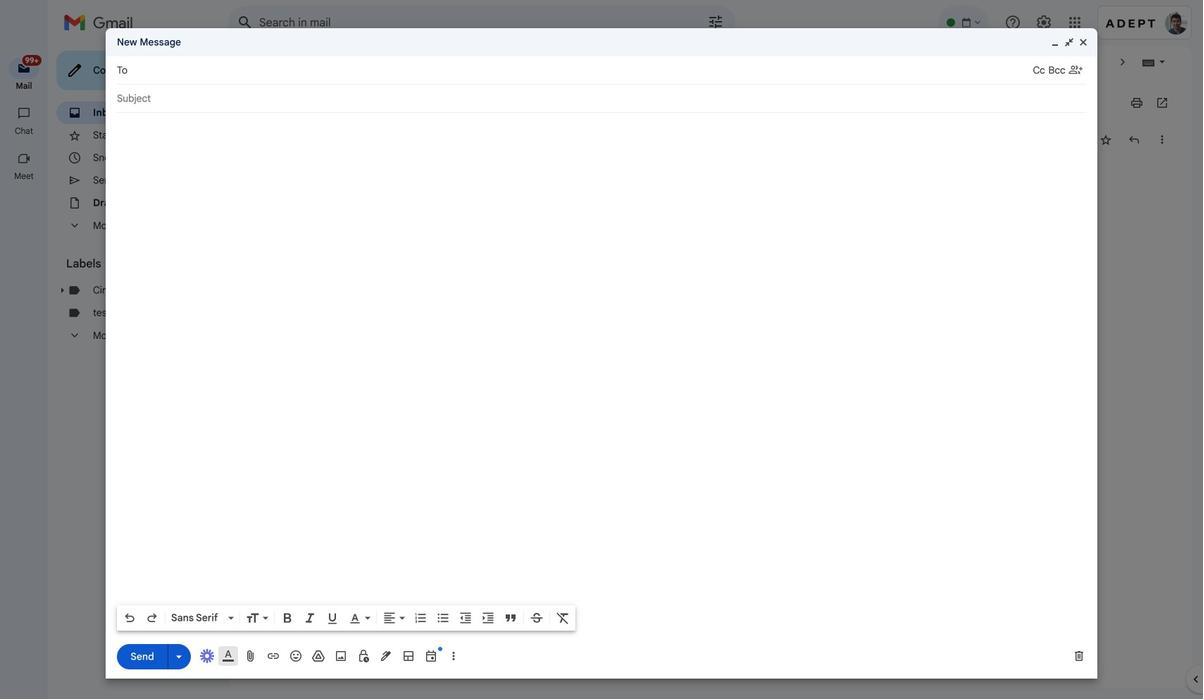 Task type: locate. For each thing, give the bounding box(es) containing it.
indent less ‪(⌘[)‬ image
[[459, 611, 473, 625]]

navigation
[[0, 45, 49, 699]]

add to tasks image
[[445, 55, 459, 69]]

toggle confidential mode image
[[357, 649, 371, 663]]

italic ‪(⌘i)‬ image
[[303, 611, 317, 625]]

insert link ‪(⌘k)‬ image
[[266, 649, 280, 663]]

Search in mail search field
[[228, 6, 736, 39]]

heading
[[0, 80, 48, 92], [0, 125, 48, 137], [0, 171, 48, 182], [66, 257, 200, 271]]

indent more ‪(⌘])‬ image
[[481, 611, 495, 625]]

strikethrough ‪(⌘⇧x)‬ image
[[530, 611, 544, 625]]

more options image
[[450, 649, 458, 663]]

close image
[[1078, 37, 1089, 48]]

newer image
[[1088, 55, 1102, 69]]

Not starred checkbox
[[1099, 132, 1113, 147]]

delete image
[[341, 55, 355, 69]]

attach files image
[[244, 649, 258, 663]]

search in mail image
[[233, 10, 258, 35]]

insert photo image
[[334, 649, 348, 663]]

dialog
[[106, 28, 1098, 679]]

option
[[168, 611, 226, 625]]

Subject field
[[117, 92, 1087, 106]]

advanced search options image
[[702, 8, 730, 36]]

report spam image
[[310, 55, 324, 69]]

To recipients text field
[[134, 58, 1033, 83]]

set up a time to meet image
[[424, 649, 438, 663]]



Task type: vqa. For each thing, say whether or not it's contained in the screenshot.
Select a layout image
yes



Task type: describe. For each thing, give the bounding box(es) containing it.
insert emoji ‪(⌘⇧2)‬ image
[[289, 649, 303, 663]]

bold ‪(⌘b)‬ image
[[280, 611, 295, 625]]

insert signature image
[[379, 649, 393, 663]]

select a layout image
[[402, 649, 416, 663]]

discard draft ‪(⌘⇧d)‬ image
[[1073, 649, 1087, 663]]

formatting options toolbar
[[117, 605, 576, 631]]

underline ‪(⌘u)‬ image
[[326, 612, 340, 626]]

option inside formatting options toolbar
[[168, 611, 226, 625]]

remove formatting ‪(⌘\)‬ image
[[556, 611, 570, 625]]

pop out image
[[1064, 37, 1075, 48]]

older image
[[1116, 55, 1130, 69]]

back to inbox image
[[240, 55, 254, 69]]

mail, 843 unread messages image
[[17, 58, 39, 72]]

redo ‪(⌘y)‬ image
[[145, 611, 159, 625]]

more send options image
[[172, 650, 186, 664]]

undo ‪(⌘z)‬ image
[[123, 611, 137, 625]]

gmail image
[[63, 8, 140, 37]]

settings image
[[1036, 14, 1053, 31]]

quote ‪(⌘⇧9)‬ image
[[504, 611, 518, 625]]

minimize image
[[1050, 37, 1061, 48]]

Message Body text field
[[117, 120, 1087, 601]]

snooze image
[[414, 55, 428, 69]]

numbered list ‪(⌘⇧7)‬ image
[[414, 611, 428, 625]]

archive image
[[279, 55, 293, 69]]

insert files using drive image
[[311, 649, 326, 663]]

bulleted list ‪(⌘⇧8)‬ image
[[436, 611, 450, 625]]



